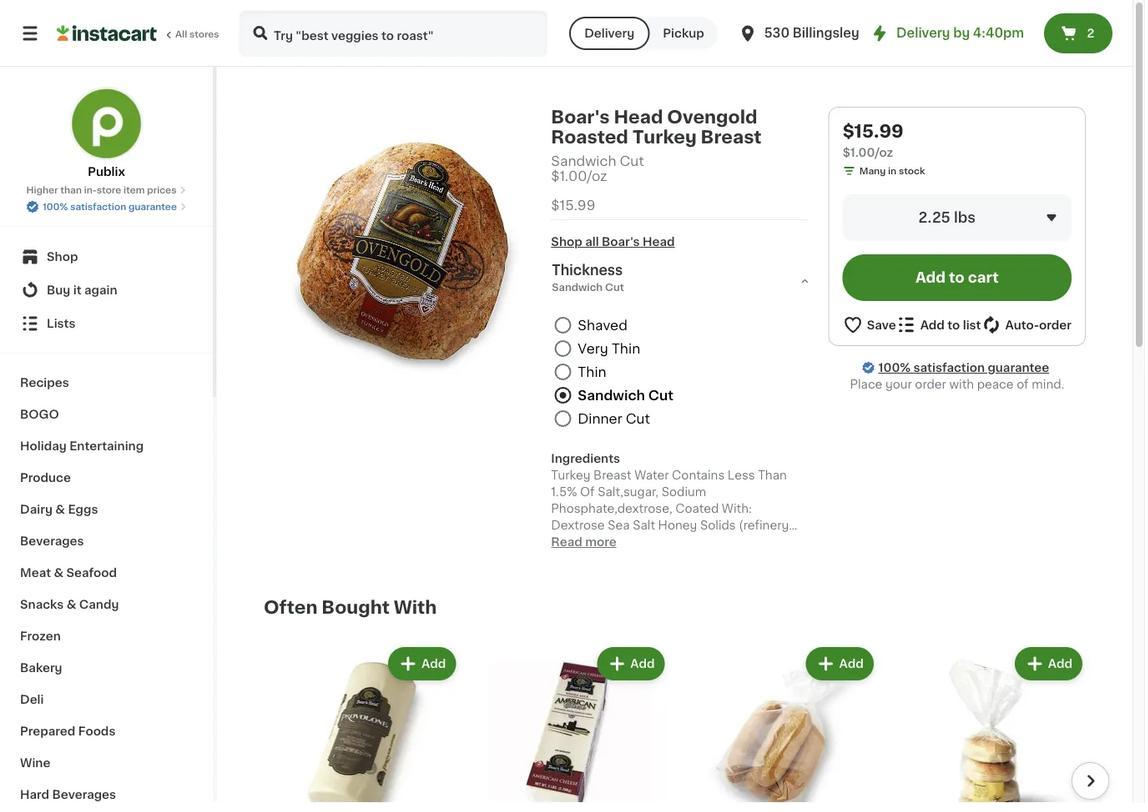 Task type: vqa. For each thing, say whether or not it's contained in the screenshot.
Frequently
no



Task type: locate. For each thing, give the bounding box(es) containing it.
snacks & candy
[[20, 599, 119, 611]]

1.5%
[[551, 487, 577, 498]]

$1.00/oz up many
[[843, 147, 893, 159]]

guarantee inside button
[[128, 202, 177, 212]]

wine link
[[10, 748, 203, 779]]

& left candy
[[67, 599, 76, 611]]

1 vertical spatial &
[[54, 568, 64, 579]]

guarantee up the of
[[988, 362, 1049, 374]]

sandwich down roasted
[[551, 154, 616, 168]]

breast inside boar's head ovengold roasted turkey breast
[[701, 128, 762, 146]]

very
[[578, 342, 608, 356]]

paprika
[[551, 570, 594, 582]]

in-
[[84, 186, 97, 195]]

pickup
[[663, 28, 704, 39]]

place
[[850, 379, 882, 391]]

1 vertical spatial $15.99
[[551, 198, 595, 212]]

1 vertical spatial to
[[947, 319, 960, 331]]

with
[[394, 599, 437, 616]]

breast inside turkey breast water contains less than 1.5% of salt,sugar, sodium phosphate,dextrose, coated with: dextrose sea salt honey solids (refinery syrup honey) paprika,spices onion 2% or less of natural flavors, extractives of paprika and turmeric.
[[593, 470, 632, 482]]

add to list button
[[896, 315, 981, 335]]

0 vertical spatial 100% satisfaction guarantee
[[43, 202, 177, 212]]

1 vertical spatial $1.00/oz
[[551, 170, 607, 183]]

1 horizontal spatial satisfaction
[[913, 362, 985, 374]]

1 vertical spatial 100% satisfaction guarantee
[[878, 362, 1049, 374]]

add button
[[390, 649, 454, 679], [599, 649, 663, 679], [807, 649, 872, 679], [1016, 649, 1081, 679]]

place your order with peace of mind.
[[850, 379, 1064, 391]]

0 horizontal spatial delivery
[[584, 28, 635, 39]]

to inside add to list 'button'
[[947, 319, 960, 331]]

shop for shop
[[47, 251, 78, 263]]

sandwich up 'dinner cut'
[[578, 389, 645, 402]]

cart
[[968, 271, 999, 285]]

turmeric.
[[624, 570, 678, 582]]

sandwich
[[551, 154, 616, 168], [578, 389, 645, 402]]

sandwich cut
[[578, 389, 673, 402]]

delivery left by
[[896, 27, 950, 39]]

0 horizontal spatial $15.99
[[551, 198, 595, 212]]

100% inside button
[[43, 202, 68, 212]]

1 vertical spatial satisfaction
[[913, 362, 985, 374]]

& inside meat & seafood link
[[54, 568, 64, 579]]

0 horizontal spatial guarantee
[[128, 202, 177, 212]]

it
[[73, 285, 81, 296]]

order left with
[[915, 379, 946, 391]]

to inside add to cart button
[[949, 271, 965, 285]]

to left list
[[947, 319, 960, 331]]

turkey inside turkey breast water contains less than 1.5% of salt,sugar, sodium phosphate,dextrose, coated with: dextrose sea salt honey solids (refinery syrup honey) paprika,spices onion 2% or less of natural flavors, extractives of paprika and turmeric.
[[551, 470, 590, 482]]

shop left all at the top of the page
[[551, 236, 582, 248]]

hard beverages link
[[10, 779, 203, 804]]

thin down very
[[578, 366, 606, 379]]

0 vertical spatial sandwich
[[551, 154, 616, 168]]

0 horizontal spatial thin
[[578, 366, 606, 379]]

1 horizontal spatial shop
[[551, 236, 582, 248]]

recipes link
[[10, 367, 203, 399]]

satisfaction up place your order with peace of mind.
[[913, 362, 985, 374]]

ingredients
[[551, 453, 620, 465]]

cut down sandwich cut
[[626, 412, 650, 426]]

beverages down wine link
[[52, 789, 116, 801]]

shop link
[[10, 240, 203, 274]]

1 horizontal spatial order
[[1039, 319, 1072, 331]]

often bought with
[[264, 599, 437, 616]]

dairy & eggs link
[[10, 494, 203, 526]]

0 vertical spatial cut
[[620, 154, 644, 168]]

buy it again link
[[10, 274, 203, 307]]

1 vertical spatial sandwich
[[578, 389, 645, 402]]

1 horizontal spatial thin
[[612, 342, 640, 356]]

again
[[84, 285, 117, 296]]

2%
[[761, 537, 779, 548]]

item carousel region
[[264, 638, 1109, 804]]

1 horizontal spatial guarantee
[[988, 362, 1049, 374]]

1 vertical spatial turkey
[[551, 470, 590, 482]]

1 horizontal spatial delivery
[[896, 27, 950, 39]]

delivery for delivery by 4:40pm
[[896, 27, 950, 39]]

sandwich for sandwich cut $1.00/oz
[[551, 154, 616, 168]]

1 vertical spatial order
[[915, 379, 946, 391]]

by
[[953, 27, 970, 39]]

road
[[862, 27, 896, 39]]

beverages down dairy & eggs
[[20, 536, 84, 547]]

boar's head ovengold roasted turkey breast image
[[277, 120, 531, 374]]

turkey up 1.5%
[[551, 470, 590, 482]]

cut for sandwich cut
[[648, 389, 673, 402]]

meat & seafood link
[[10, 557, 203, 589]]

less down read
[[551, 553, 578, 565]]

100% up your
[[878, 362, 911, 374]]

Search field
[[240, 12, 546, 55]]

1 vertical spatial 100%
[[878, 362, 911, 374]]

boar's
[[602, 236, 640, 248]]

0 vertical spatial $1.00/oz
[[843, 147, 893, 159]]

roasted
[[551, 128, 628, 146]]

(refinery
[[739, 520, 789, 532]]

order up mind.
[[1039, 319, 1072, 331]]

0 vertical spatial less
[[728, 470, 755, 482]]

1 vertical spatial thin
[[578, 366, 606, 379]]

1 horizontal spatial turkey
[[632, 128, 697, 146]]

with:
[[722, 503, 752, 515]]

delivery for delivery
[[584, 28, 635, 39]]

list
[[963, 319, 981, 331]]

100% satisfaction guarantee down "store" at the left of page
[[43, 202, 177, 212]]

to left cart
[[949, 271, 965, 285]]

delivery
[[896, 27, 950, 39], [584, 28, 635, 39]]

0 horizontal spatial less
[[551, 553, 578, 565]]

prepared
[[20, 726, 75, 738]]

with
[[949, 379, 974, 391]]

0 horizontal spatial turkey
[[551, 470, 590, 482]]

item
[[123, 186, 145, 195]]

breast down ovengold
[[701, 128, 762, 146]]

head
[[614, 108, 663, 126]]

&
[[55, 504, 65, 516], [54, 568, 64, 579], [67, 599, 76, 611]]

$1.00/oz down roasted
[[551, 170, 607, 183]]

shop all boar's head
[[551, 236, 675, 248]]

0 vertical spatial 100%
[[43, 202, 68, 212]]

cut down boar's head ovengold roasted turkey breast in the top of the page
[[620, 154, 644, 168]]

0 vertical spatial breast
[[701, 128, 762, 146]]

1 vertical spatial breast
[[593, 470, 632, 482]]

0 vertical spatial turkey
[[632, 128, 697, 146]]

530 billingsley road button
[[738, 10, 896, 57]]

3 add button from the left
[[807, 649, 872, 679]]

100% satisfaction guarantee up with
[[878, 362, 1049, 374]]

100% satisfaction guarantee inside button
[[43, 202, 177, 212]]

guarantee down prices
[[128, 202, 177, 212]]

delivery by 4:40pm
[[896, 27, 1024, 39]]

4 product group from the left
[[890, 644, 1086, 804]]

0 vertical spatial satisfaction
[[70, 202, 126, 212]]

less left 'than'
[[728, 470, 755, 482]]

2 vertical spatial cut
[[626, 412, 650, 426]]

often
[[264, 599, 317, 616]]

dairy
[[20, 504, 52, 516]]

2 add button from the left
[[599, 649, 663, 679]]

solids
[[700, 520, 736, 532]]

lists
[[47, 318, 75, 330]]

2
[[1087, 28, 1094, 39]]

1 vertical spatial shop
[[47, 251, 78, 263]]

0 horizontal spatial 100% satisfaction guarantee
[[43, 202, 177, 212]]

buy
[[47, 285, 70, 296]]

delivery left pickup button
[[584, 28, 635, 39]]

shop up buy
[[47, 251, 78, 263]]

0 vertical spatial shop
[[551, 236, 582, 248]]

boar's head ovengold roasted turkey breast
[[551, 108, 762, 146]]

satisfaction inside button
[[70, 202, 126, 212]]

0 vertical spatial to
[[949, 271, 965, 285]]

turkey down head
[[632, 128, 697, 146]]

4 add button from the left
[[1016, 649, 1081, 679]]

higher than in-store item prices link
[[26, 184, 187, 197]]

1 horizontal spatial 100%
[[878, 362, 911, 374]]

cut up 'dinner cut'
[[648, 389, 673, 402]]

0 horizontal spatial 100%
[[43, 202, 68, 212]]

salt
[[633, 520, 655, 532]]

0 vertical spatial $15.99
[[843, 122, 904, 140]]

$15.99 up many
[[843, 122, 904, 140]]

1 horizontal spatial $15.99
[[843, 122, 904, 140]]

prices
[[147, 186, 177, 195]]

0 vertical spatial order
[[1039, 319, 1072, 331]]

None search field
[[239, 10, 548, 57]]

shop inside shop link
[[47, 251, 78, 263]]

$1.00/oz inside sandwich cut $1.00/oz
[[551, 170, 607, 183]]

& right meat
[[54, 568, 64, 579]]

sandwich inside sandwich cut $1.00/oz
[[551, 154, 616, 168]]

1 horizontal spatial $1.00/oz
[[843, 147, 893, 159]]

frozen link
[[10, 621, 203, 653]]

100% down "higher"
[[43, 202, 68, 212]]

& left eggs at bottom
[[55, 504, 65, 516]]

eggs
[[68, 504, 98, 516]]

delivery inside button
[[584, 28, 635, 39]]

1 vertical spatial cut
[[648, 389, 673, 402]]

onion
[[723, 537, 758, 548]]

add
[[915, 271, 946, 285], [920, 319, 945, 331], [421, 659, 446, 670], [630, 659, 655, 670], [839, 659, 864, 670], [1048, 659, 1072, 670]]

2.25
[[919, 211, 950, 225]]

$15.99 up all at the top of the page
[[551, 198, 595, 212]]

order inside button
[[1039, 319, 1072, 331]]

turkey
[[632, 128, 697, 146], [551, 470, 590, 482]]

contains
[[672, 470, 725, 482]]

satisfaction down higher than in-store item prices
[[70, 202, 126, 212]]

0 vertical spatial guarantee
[[128, 202, 177, 212]]

0 vertical spatial &
[[55, 504, 65, 516]]

cut
[[620, 154, 644, 168], [648, 389, 673, 402], [626, 412, 650, 426]]

thin right very
[[612, 342, 640, 356]]

breast up salt,sugar,
[[593, 470, 632, 482]]

prepared foods link
[[10, 716, 203, 748]]

satisfaction
[[70, 202, 126, 212], [913, 362, 985, 374]]

$15.99 for $15.99 $1.00/oz
[[843, 122, 904, 140]]

0 vertical spatial beverages
[[20, 536, 84, 547]]

product group
[[264, 644, 459, 804], [473, 644, 668, 804], [681, 644, 877, 804], [890, 644, 1086, 804]]

dinner
[[578, 412, 622, 426]]

0 horizontal spatial $1.00/oz
[[551, 170, 607, 183]]

0 horizontal spatial satisfaction
[[70, 202, 126, 212]]

0 horizontal spatial shop
[[47, 251, 78, 263]]

dextrose
[[551, 520, 605, 532]]

delivery button
[[569, 17, 650, 50]]

0 horizontal spatial breast
[[593, 470, 632, 482]]

& inside snacks & candy link
[[67, 599, 76, 611]]

cut inside sandwich cut $1.00/oz
[[620, 154, 644, 168]]

2 vertical spatial &
[[67, 599, 76, 611]]

your
[[885, 379, 912, 391]]

more
[[585, 537, 616, 548]]

1 horizontal spatial less
[[728, 470, 755, 482]]

1 horizontal spatial breast
[[701, 128, 762, 146]]

& inside dairy & eggs link
[[55, 504, 65, 516]]



Task type: describe. For each thing, give the bounding box(es) containing it.
530 billingsley road
[[764, 27, 896, 39]]

2 button
[[1044, 13, 1112, 53]]

salt,sugar,
[[598, 487, 659, 498]]

all
[[585, 236, 599, 248]]

delivery by 4:40pm link
[[870, 23, 1024, 43]]

& for meat
[[54, 568, 64, 579]]

1 horizontal spatial 100% satisfaction guarantee
[[878, 362, 1049, 374]]

buy it again
[[47, 285, 117, 296]]

1 add button from the left
[[390, 649, 454, 679]]

prepared foods
[[20, 726, 116, 738]]

entertaining
[[69, 441, 144, 452]]

or
[[782, 537, 796, 548]]

boar's
[[551, 108, 610, 126]]

add to cart
[[915, 271, 999, 285]]

shaved
[[578, 319, 627, 332]]

3 product group from the left
[[681, 644, 877, 804]]

bogo link
[[10, 399, 203, 431]]

meat
[[20, 568, 51, 579]]

0 horizontal spatial order
[[915, 379, 946, 391]]

snacks
[[20, 599, 64, 611]]

hard
[[20, 789, 49, 801]]

read
[[551, 537, 582, 548]]

beverages link
[[10, 526, 203, 557]]

holiday entertaining
[[20, 441, 144, 452]]

hard beverages
[[20, 789, 116, 801]]

holiday
[[20, 441, 67, 452]]

service type group
[[569, 17, 718, 50]]

instacart logo image
[[57, 23, 157, 43]]

peace
[[977, 379, 1014, 391]]

recipes
[[20, 377, 69, 389]]

sandwich cut $1.00/oz
[[551, 154, 644, 183]]

add inside button
[[915, 271, 946, 285]]

530
[[764, 27, 790, 39]]

deli link
[[10, 684, 203, 716]]

2.25 lbs field
[[843, 194, 1072, 241]]

all stores
[[175, 30, 219, 39]]

read more
[[551, 537, 616, 548]]

of right 1.5%
[[580, 487, 595, 498]]

than
[[60, 186, 82, 195]]

than
[[758, 470, 787, 482]]

4:40pm
[[973, 27, 1024, 39]]

shop for shop all boar's head
[[551, 236, 582, 248]]

sandwich for sandwich cut
[[578, 389, 645, 402]]

sodium
[[662, 487, 706, 498]]

bought
[[322, 599, 390, 616]]

sea
[[608, 520, 630, 532]]

stock
[[899, 166, 925, 176]]

candy
[[79, 599, 119, 611]]

2 product group from the left
[[473, 644, 668, 804]]

1 product group from the left
[[264, 644, 459, 804]]

1 vertical spatial less
[[551, 553, 578, 565]]

honey)
[[589, 537, 632, 548]]

add to cart button
[[843, 255, 1072, 301]]

frozen
[[20, 631, 61, 643]]

lists link
[[10, 307, 203, 341]]

100% satisfaction guarantee button
[[26, 197, 187, 214]]

phosphate,dextrose,
[[551, 503, 672, 515]]

of down 2%
[[761, 553, 775, 565]]

honey
[[658, 520, 697, 532]]

turkey inside boar's head ovengold roasted turkey breast
[[632, 128, 697, 146]]

all
[[175, 30, 187, 39]]

0 vertical spatial thin
[[612, 342, 640, 356]]

bakery
[[20, 663, 62, 674]]

paprika,spices
[[635, 537, 720, 548]]

1 vertical spatial beverages
[[52, 789, 116, 801]]

& for dairy
[[55, 504, 65, 516]]

of
[[1017, 379, 1029, 391]]

turkey breast water contains less than 1.5% of salt,sugar, sodium phosphate,dextrose, coated with: dextrose sea salt honey solids (refinery syrup honey) paprika,spices onion 2% or less of natural flavors, extractives of paprika and turmeric.
[[551, 470, 796, 582]]

cut for sandwich cut $1.00/oz
[[620, 154, 644, 168]]

in
[[888, 166, 897, 176]]

auto-order button
[[981, 315, 1072, 335]]

$15.99 for $15.99
[[551, 198, 595, 212]]

extractives
[[692, 553, 758, 565]]

publix
[[88, 166, 125, 178]]

to for cart
[[949, 271, 965, 285]]

1 vertical spatial guarantee
[[988, 362, 1049, 374]]

foods
[[78, 726, 116, 738]]

mind.
[[1032, 379, 1064, 391]]

save button
[[843, 315, 896, 335]]

to for list
[[947, 319, 960, 331]]

produce
[[20, 472, 71, 484]]

all stores link
[[57, 10, 220, 57]]

add inside 'button'
[[920, 319, 945, 331]]

publix logo image
[[70, 87, 143, 160]]

of down read more in the bottom of the page
[[581, 553, 596, 565]]

cut for dinner cut
[[626, 412, 650, 426]]

billingsley
[[793, 27, 859, 39]]

higher
[[26, 186, 58, 195]]

store
[[97, 186, 121, 195]]

$1.00/oz inside "$15.99 $1.00/oz"
[[843, 147, 893, 159]]

dairy & eggs
[[20, 504, 98, 516]]

pickup button
[[650, 17, 718, 50]]

& for snacks
[[67, 599, 76, 611]]

wine
[[20, 758, 50, 769]]

beverages inside 'link'
[[20, 536, 84, 547]]

lbs
[[954, 211, 976, 225]]

many in stock
[[859, 166, 925, 176]]



